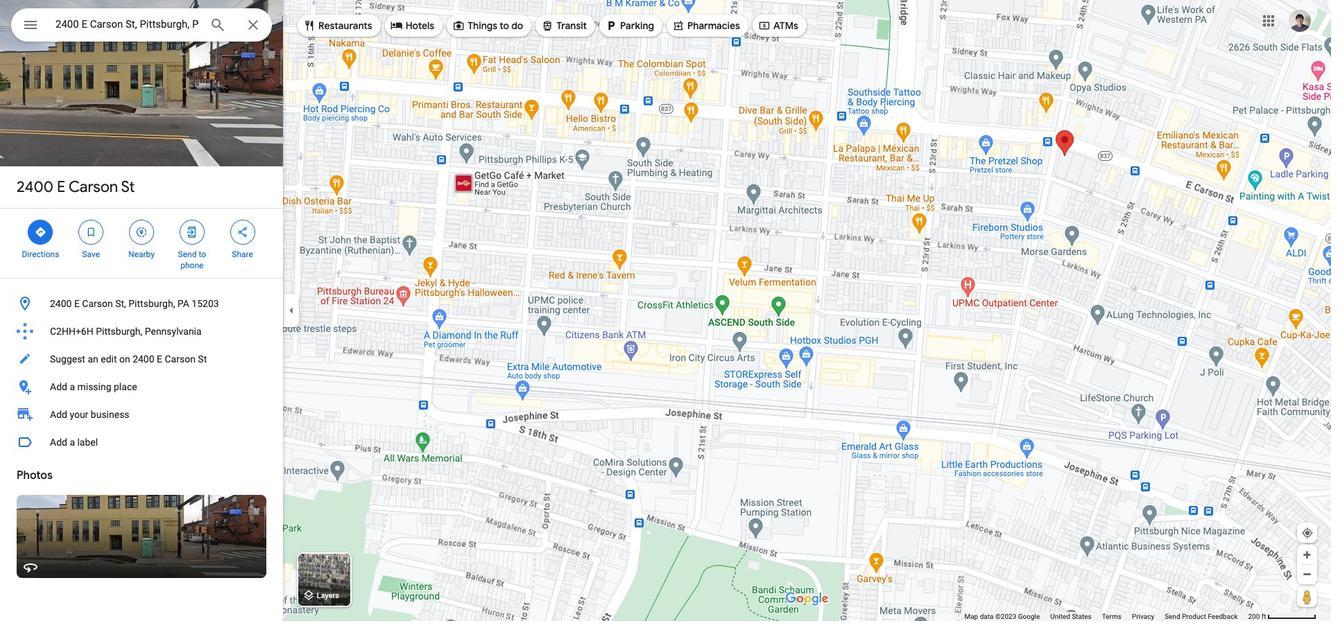 Task type: vqa. For each thing, say whether or not it's contained in the screenshot.
Directions icon
no



Task type: describe. For each thing, give the bounding box(es) containing it.
to inside the  things to do
[[500, 19, 509, 32]]

add a label
[[50, 437, 98, 448]]

2 vertical spatial e
[[157, 354, 162, 365]]

privacy button
[[1132, 613, 1155, 622]]

save
[[82, 250, 100, 260]]

 pharmacies
[[672, 18, 740, 33]]

add for add a label
[[50, 437, 67, 448]]

google account: nolan park  
(nolan.park@adept.ai) image
[[1289, 9, 1312, 32]]

on
[[119, 354, 130, 365]]

place
[[114, 382, 137, 393]]

 atms
[[758, 18, 799, 33]]

edit
[[101, 354, 117, 365]]

 button
[[11, 8, 50, 44]]

privacy
[[1132, 613, 1155, 621]]

product
[[1183, 613, 1207, 621]]

2400 E Carson St, Pittsburgh, PA 15203 field
[[11, 8, 272, 42]]

 transit
[[542, 18, 587, 33]]

©2023
[[996, 613, 1017, 621]]

add your business link
[[0, 401, 283, 429]]

st inside button
[[198, 354, 207, 365]]

your
[[70, 409, 88, 421]]

united states button
[[1051, 613, 1092, 622]]

carson for st
[[69, 178, 118, 197]]

suggest an edit on 2400 e carson st button
[[0, 346, 283, 373]]

c2hh+6h pittsburgh, pennsylvania button
[[0, 318, 283, 346]]

data
[[980, 613, 994, 621]]


[[303, 18, 316, 33]]

 parking
[[605, 18, 654, 33]]

things
[[468, 19, 498, 32]]

15203
[[192, 298, 219, 310]]

2 vertical spatial carson
[[165, 354, 196, 365]]

pa
[[178, 298, 189, 310]]

label
[[77, 437, 98, 448]]

to inside the send to phone
[[199, 250, 206, 260]]

 hotels
[[390, 18, 435, 33]]

states
[[1072, 613, 1092, 621]]

layers
[[317, 592, 339, 601]]

send product feedback button
[[1165, 613, 1238, 622]]

add your business
[[50, 409, 129, 421]]


[[85, 225, 97, 240]]

add a label button
[[0, 429, 283, 457]]

send to phone
[[178, 250, 206, 271]]


[[34, 225, 47, 240]]

200 ft button
[[1249, 613, 1317, 621]]

photos
[[17, 469, 53, 483]]

restaurants
[[319, 19, 372, 32]]

feedback
[[1209, 613, 1238, 621]]

pittsburgh, inside "button"
[[96, 326, 142, 337]]

a for label
[[70, 437, 75, 448]]

map
[[965, 613, 979, 621]]

 search field
[[11, 8, 272, 44]]

share
[[232, 250, 253, 260]]

add a missing place button
[[0, 373, 283, 401]]

2400 e carson st main content
[[0, 0, 283, 622]]

an
[[88, 354, 98, 365]]

google maps element
[[0, 0, 1332, 622]]

carson for st,
[[82, 298, 113, 310]]


[[22, 15, 39, 35]]

suggest
[[50, 354, 85, 365]]

st,
[[115, 298, 126, 310]]

a for missing
[[70, 382, 75, 393]]

footer inside google maps element
[[965, 613, 1249, 622]]

 things to do
[[453, 18, 523, 33]]



Task type: locate. For each thing, give the bounding box(es) containing it.
0 vertical spatial send
[[178, 250, 197, 260]]


[[672, 18, 685, 33]]

carson up 
[[69, 178, 118, 197]]

pittsburgh, inside button
[[129, 298, 175, 310]]

1 vertical spatial pittsburgh,
[[96, 326, 142, 337]]

2 vertical spatial add
[[50, 437, 67, 448]]

business
[[91, 409, 129, 421]]

1 vertical spatial a
[[70, 437, 75, 448]]

2 vertical spatial 2400
[[133, 354, 154, 365]]

nearby
[[128, 250, 155, 260]]

none field inside 2400 e carson st, pittsburgh, pa 15203 field
[[56, 16, 198, 33]]

to
[[500, 19, 509, 32], [199, 250, 206, 260]]

1 vertical spatial st
[[198, 354, 207, 365]]


[[135, 225, 148, 240]]

send up phone
[[178, 250, 197, 260]]

3 add from the top
[[50, 437, 67, 448]]

2400 e carson st, pittsburgh, pa 15203 button
[[0, 290, 283, 318]]

2 horizontal spatial e
[[157, 354, 162, 365]]

2400 right on
[[133, 354, 154, 365]]

terms button
[[1103, 613, 1122, 622]]

None field
[[56, 16, 198, 33]]

0 vertical spatial 2400
[[17, 178, 53, 197]]

1 vertical spatial send
[[1165, 613, 1181, 621]]


[[236, 225, 249, 240]]

1 add from the top
[[50, 382, 67, 393]]

0 horizontal spatial st
[[121, 178, 135, 197]]

c2hh+6h
[[50, 326, 93, 337]]

suggest an edit on 2400 e carson st
[[50, 354, 207, 365]]

e for 2400 e carson st, pittsburgh, pa 15203
[[74, 298, 80, 310]]

0 vertical spatial e
[[57, 178, 65, 197]]

united
[[1051, 613, 1071, 621]]

pharmacies
[[688, 19, 740, 32]]


[[453, 18, 465, 33]]

footer
[[965, 613, 1249, 622]]

2400 e carson st, pittsburgh, pa 15203
[[50, 298, 219, 310]]

missing
[[77, 382, 111, 393]]

carson
[[69, 178, 118, 197], [82, 298, 113, 310], [165, 354, 196, 365]]

1 vertical spatial 2400
[[50, 298, 72, 310]]

200 ft
[[1249, 613, 1267, 621]]

0 vertical spatial to
[[500, 19, 509, 32]]

add down suggest
[[50, 382, 67, 393]]

2400 e carson st
[[17, 178, 135, 197]]

2 a from the top
[[70, 437, 75, 448]]

c2hh+6h pittsburgh, pennsylvania
[[50, 326, 202, 337]]

add for add a missing place
[[50, 382, 67, 393]]

a
[[70, 382, 75, 393], [70, 437, 75, 448]]

to left do
[[500, 19, 509, 32]]

e for 2400 e carson st
[[57, 178, 65, 197]]

hotels
[[406, 19, 435, 32]]

0 vertical spatial a
[[70, 382, 75, 393]]

0 horizontal spatial send
[[178, 250, 197, 260]]


[[390, 18, 403, 33]]

send inside the send to phone
[[178, 250, 197, 260]]

pittsburgh,
[[129, 298, 175, 310], [96, 326, 142, 337]]

map data ©2023 google
[[965, 613, 1040, 621]]

st down pennsylvania
[[198, 354, 207, 365]]

pennsylvania
[[145, 326, 202, 337]]

send
[[178, 250, 197, 260], [1165, 613, 1181, 621]]

collapse side panel image
[[284, 303, 299, 319]]

1 vertical spatial add
[[50, 409, 67, 421]]

footer containing map data ©2023 google
[[965, 613, 1249, 622]]

send product feedback
[[1165, 613, 1238, 621]]

carson left st,
[[82, 298, 113, 310]]

send for send to phone
[[178, 250, 197, 260]]

st up actions for 2400 e carson st region
[[121, 178, 135, 197]]

directions
[[22, 250, 59, 260]]


[[186, 225, 198, 240]]

add for add your business
[[50, 409, 67, 421]]


[[542, 18, 554, 33]]

1 horizontal spatial send
[[1165, 613, 1181, 621]]

send for send product feedback
[[1165, 613, 1181, 621]]

ft
[[1262, 613, 1267, 621]]

google
[[1019, 613, 1040, 621]]

send left product
[[1165, 613, 1181, 621]]

1 horizontal spatial to
[[500, 19, 509, 32]]

0 vertical spatial add
[[50, 382, 67, 393]]


[[605, 18, 618, 33]]

pittsburgh, up c2hh+6h pittsburgh, pennsylvania "button"
[[129, 298, 175, 310]]

add left label
[[50, 437, 67, 448]]

send inside send product feedback button
[[1165, 613, 1181, 621]]

st
[[121, 178, 135, 197], [198, 354, 207, 365]]

actions for 2400 e carson st region
[[0, 209, 283, 278]]


[[758, 18, 771, 33]]

pittsburgh, down st,
[[96, 326, 142, 337]]

terms
[[1103, 613, 1122, 621]]

show street view coverage image
[[1298, 587, 1318, 608]]

2400 for 2400 e carson st
[[17, 178, 53, 197]]

zoom out image
[[1303, 570, 1313, 580]]

1 vertical spatial to
[[199, 250, 206, 260]]

2400 up c2hh+6h
[[50, 298, 72, 310]]

0 vertical spatial carson
[[69, 178, 118, 197]]

show your location image
[[1302, 527, 1314, 540]]

parking
[[620, 19, 654, 32]]

0 vertical spatial st
[[121, 178, 135, 197]]

1 vertical spatial carson
[[82, 298, 113, 310]]

2400
[[17, 178, 53, 197], [50, 298, 72, 310], [133, 354, 154, 365]]

2400 for 2400 e carson st, pittsburgh, pa 15203
[[50, 298, 72, 310]]

add
[[50, 382, 67, 393], [50, 409, 67, 421], [50, 437, 67, 448]]

 restaurants
[[303, 18, 372, 33]]

add left your
[[50, 409, 67, 421]]

0 vertical spatial pittsburgh,
[[129, 298, 175, 310]]

2400 up 
[[17, 178, 53, 197]]

a left label
[[70, 437, 75, 448]]

transit
[[557, 19, 587, 32]]

1 vertical spatial e
[[74, 298, 80, 310]]

0 horizontal spatial to
[[199, 250, 206, 260]]

0 horizontal spatial e
[[57, 178, 65, 197]]

carson down pennsylvania
[[165, 354, 196, 365]]

2 add from the top
[[50, 409, 67, 421]]

phone
[[181, 261, 204, 271]]

united states
[[1051, 613, 1092, 621]]

zoom in image
[[1303, 550, 1313, 561]]

1 horizontal spatial e
[[74, 298, 80, 310]]

e
[[57, 178, 65, 197], [74, 298, 80, 310], [157, 354, 162, 365]]

200
[[1249, 613, 1261, 621]]

1 horizontal spatial st
[[198, 354, 207, 365]]

a left missing
[[70, 382, 75, 393]]

to up phone
[[199, 250, 206, 260]]

1 a from the top
[[70, 382, 75, 393]]

do
[[512, 19, 523, 32]]

add a missing place
[[50, 382, 137, 393]]

atms
[[774, 19, 799, 32]]



